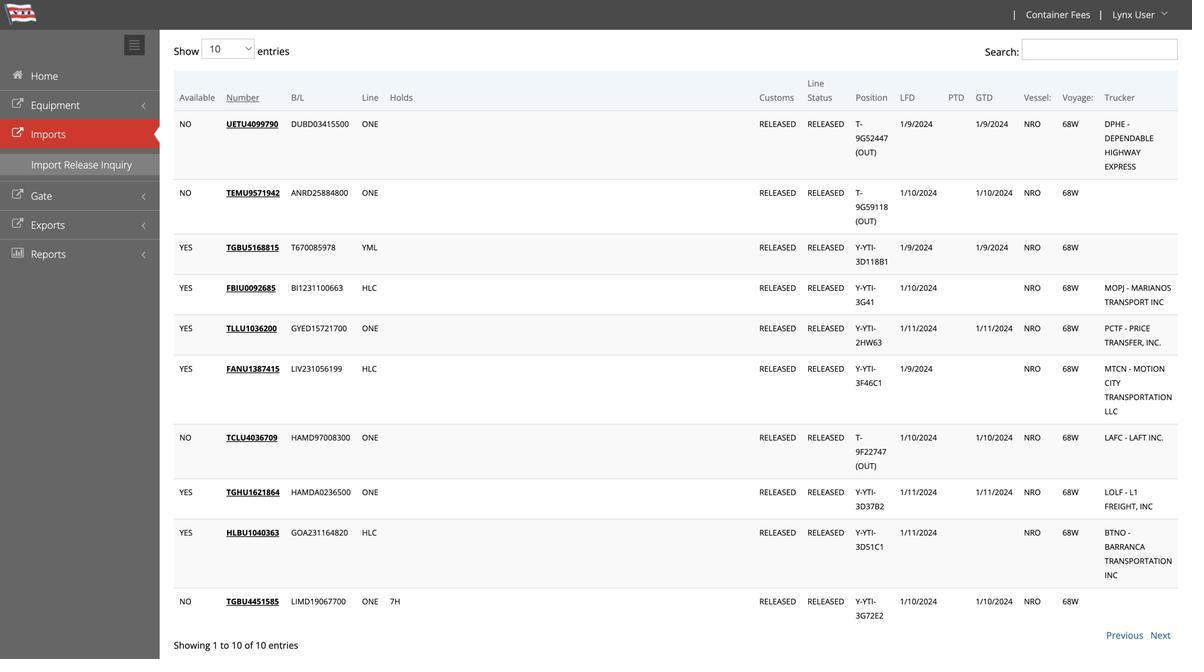 Task type: locate. For each thing, give the bounding box(es) containing it.
nro for lolf - l1 freight, inc
[[1025, 487, 1041, 498]]

0 vertical spatial inc.
[[1147, 337, 1162, 348]]

transportation
[[1105, 392, 1173, 403], [1105, 556, 1173, 567]]

1 vertical spatial external link image
[[11, 128, 25, 138]]

yes for tghu1621864
[[180, 487, 193, 498]]

motion
[[1134, 363, 1166, 374]]

previous
[[1107, 629, 1144, 642]]

2 transportation from the top
[[1105, 556, 1173, 567]]

1 hlc from the top
[[362, 283, 377, 293]]

angle down image
[[1158, 8, 1172, 18]]

y- up 3f46c1
[[856, 363, 863, 374]]

gate link
[[0, 181, 160, 210]]

nro for pctf - price transfer, inc.
[[1025, 323, 1041, 334]]

1 yes from the top
[[180, 242, 193, 253]]

yti- for y-yti- 3d51c1
[[863, 527, 876, 538]]

- left laft
[[1125, 432, 1128, 443]]

inc down marianos
[[1151, 297, 1164, 307]]

entries up number: activate to sort column ascending column header
[[255, 44, 290, 58]]

showing 1 to 10 of 10 entries
[[174, 639, 298, 652]]

y-yti- 3g41
[[856, 283, 876, 307]]

1 vertical spatial external link image
[[11, 219, 25, 229]]

5 68w from the top
[[1063, 323, 1079, 334]]

external link image left 'gate'
[[11, 190, 25, 200]]

yes for tllu1036200
[[180, 323, 193, 334]]

5 yti- from the top
[[863, 487, 876, 498]]

t- for t- 9g52447 (out)
[[856, 119, 863, 129]]

inquiry
[[101, 158, 132, 171]]

(out) down 9g52447
[[856, 147, 877, 158]]

9 68w from the top
[[1063, 527, 1079, 538]]

- inside mtcn - motion city transportation llc
[[1129, 363, 1132, 374]]

2 | from the left
[[1099, 8, 1104, 21]]

next button
[[1151, 629, 1171, 642]]

yti- up 2hw63 on the bottom right of page
[[863, 323, 876, 334]]

| left "container"
[[1012, 8, 1017, 21]]

equipment link
[[0, 90, 160, 119]]

t- inside 't- 9f22747 (out)'
[[856, 432, 863, 443]]

1 10 from the left
[[232, 639, 242, 652]]

yti- up 3d51c1
[[863, 527, 876, 538]]

external link image down home image
[[11, 99, 25, 109]]

2 vertical spatial (out)
[[856, 461, 877, 471]]

6 one from the top
[[362, 596, 379, 607]]

y- inside y-yti- 2hw63
[[856, 323, 863, 334]]

2 external link image from the top
[[11, 219, 25, 229]]

(out) for t- 9g52447 (out)
[[856, 147, 877, 158]]

uetu4099790
[[227, 119, 278, 129]]

t- inside 't- 9g59118 (out)'
[[856, 187, 863, 198]]

2 hlc from the top
[[362, 363, 377, 374]]

8 nro from the top
[[1025, 487, 1041, 498]]

external link image for gate
[[11, 190, 25, 200]]

2 external link image from the top
[[11, 128, 25, 138]]

container fees
[[1027, 8, 1091, 21]]

external link image left the imports in the top left of the page
[[11, 128, 25, 138]]

line left holds
[[362, 92, 379, 103]]

no left temu9571942
[[180, 187, 192, 198]]

hlc right goa231164820
[[362, 527, 377, 538]]

b/l: activate to sort column ascending column header
[[286, 71, 357, 111]]

t- for t- 9f22747 (out)
[[856, 432, 863, 443]]

- for pctf
[[1125, 323, 1128, 334]]

10 left of
[[232, 639, 242, 652]]

2 10 from the left
[[256, 639, 266, 652]]

alert
[[174, 111, 1178, 629]]

(out) inside 't- 9g59118 (out)'
[[856, 216, 877, 226]]

1 yti- from the top
[[863, 242, 876, 253]]

yes left tghu1621864
[[180, 487, 193, 498]]

2 vertical spatial inc
[[1105, 570, 1118, 581]]

yti- up 3d37b2 at the bottom right
[[863, 487, 876, 498]]

- for mopj
[[1127, 283, 1130, 293]]

0 vertical spatial inc
[[1151, 297, 1164, 307]]

3 yti- from the top
[[863, 323, 876, 334]]

1 horizontal spatial |
[[1099, 8, 1104, 21]]

y- for y-yti- 3d118b1
[[856, 242, 863, 253]]

3 hlc from the top
[[362, 527, 377, 538]]

5 y- from the top
[[856, 487, 863, 498]]

no left tclu4036709
[[180, 432, 192, 443]]

0 vertical spatial line
[[808, 77, 825, 89]]

lolf
[[1105, 487, 1124, 498]]

yes left fbiu0092685
[[180, 283, 193, 293]]

yti- for y-yti- 3g72e2
[[863, 596, 876, 607]]

t- 9f22747 (out)
[[856, 432, 887, 471]]

yti- inside "y-yti- 3d37b2"
[[863, 487, 876, 498]]

yti- up 3d118b1
[[863, 242, 876, 253]]

line up status
[[808, 77, 825, 89]]

external link image inside imports link
[[11, 128, 25, 138]]

position
[[856, 92, 888, 103]]

1 vertical spatial entries
[[269, 639, 298, 652]]

external link image for imports
[[11, 128, 25, 138]]

yes left tllu1036200
[[180, 323, 193, 334]]

y-yti- 3d37b2
[[856, 487, 885, 512]]

(out) inside 't- 9f22747 (out)'
[[856, 461, 877, 471]]

3d37b2
[[856, 501, 885, 512]]

0 horizontal spatial |
[[1012, 8, 1017, 21]]

external link image for exports
[[11, 219, 25, 229]]

1 vertical spatial hlc
[[362, 363, 377, 374]]

(out) inside t- 9g52447 (out)
[[856, 147, 877, 158]]

y-yti- 3g72e2
[[856, 596, 884, 621]]

1/10/2024
[[901, 187, 937, 198], [976, 187, 1013, 198], [901, 283, 937, 293], [901, 432, 937, 443], [976, 432, 1013, 443], [901, 596, 937, 607], [976, 596, 1013, 607]]

one down line: activate to sort column ascending column header
[[362, 119, 379, 129]]

(out) down "9f22747"
[[856, 461, 877, 471]]

hamd97008300
[[291, 432, 350, 443]]

2 no from the top
[[180, 187, 192, 198]]

1 nro from the top
[[1025, 119, 1041, 129]]

68w for lolf - l1 freight, inc
[[1063, 487, 1079, 498]]

6 nro from the top
[[1025, 363, 1041, 374]]

exports
[[31, 218, 65, 232]]

(out) down the 9g59118
[[856, 216, 877, 226]]

1 vertical spatial line
[[362, 92, 379, 103]]

yti- inside y-yti- 3d51c1
[[863, 527, 876, 538]]

t- up the 9g59118
[[856, 187, 863, 198]]

1 vertical spatial t-
[[856, 187, 863, 198]]

- right btno
[[1129, 527, 1131, 538]]

- right mtcn
[[1129, 363, 1132, 374]]

2 (out) from the top
[[856, 216, 877, 226]]

y- up 3g41
[[856, 283, 863, 293]]

5 nro from the top
[[1025, 323, 1041, 334]]

inc inside the lolf - l1 freight, inc
[[1140, 501, 1153, 512]]

one right hamda0236500
[[362, 487, 379, 498]]

y- inside 'y-yti- 3g41'
[[856, 283, 863, 293]]

yti- for y-yti- 3d118b1
[[863, 242, 876, 253]]

customs
[[760, 92, 795, 103]]

inc
[[1151, 297, 1164, 307], [1140, 501, 1153, 512], [1105, 570, 1118, 581]]

hlc right liv231056199
[[362, 363, 377, 374]]

row containing line status
[[174, 71, 1178, 111]]

y- inside "y-yti- 3d37b2"
[[856, 487, 863, 498]]

gtd
[[976, 92, 993, 103]]

0 horizontal spatial 10
[[232, 639, 242, 652]]

y- inside y-yti- 3f46c1
[[856, 363, 863, 374]]

one left 7h
[[362, 596, 379, 607]]

y- up 3d51c1
[[856, 527, 863, 538]]

1 external link image from the top
[[11, 190, 25, 200]]

y- up 3g72e2 at right bottom
[[856, 596, 863, 607]]

- for lolf
[[1126, 487, 1128, 498]]

inc. down price
[[1147, 337, 1162, 348]]

| right fees
[[1099, 8, 1104, 21]]

5 one from the top
[[362, 487, 379, 498]]

available: activate to sort column ascending column header
[[174, 71, 221, 111]]

search:
[[986, 45, 1022, 58]]

0 vertical spatial transportation
[[1105, 392, 1173, 403]]

4 y- from the top
[[856, 363, 863, 374]]

1 68w from the top
[[1063, 119, 1079, 129]]

7 68w from the top
[[1063, 432, 1079, 443]]

released
[[760, 119, 797, 129], [808, 119, 845, 129], [760, 187, 797, 198], [808, 187, 845, 198], [760, 242, 797, 253], [808, 242, 845, 253], [760, 283, 797, 293], [808, 283, 845, 293], [760, 323, 797, 334], [808, 323, 845, 334], [760, 363, 797, 374], [808, 363, 845, 374], [760, 432, 797, 443], [808, 432, 845, 443], [760, 487, 797, 498], [808, 487, 845, 498], [760, 527, 797, 538], [808, 527, 845, 538], [760, 596, 797, 607], [808, 596, 845, 607]]

row
[[174, 71, 1178, 111]]

3 (out) from the top
[[856, 461, 877, 471]]

9g59118
[[856, 202, 889, 212]]

yti- inside y-yti- 3f46c1
[[863, 363, 876, 374]]

one for hamda0236500
[[362, 487, 379, 498]]

3 t- from the top
[[856, 432, 863, 443]]

- right mopj
[[1127, 283, 1130, 293]]

- right dphe
[[1128, 119, 1130, 129]]

3 one from the top
[[362, 323, 379, 334]]

line: activate to sort column ascending column header
[[357, 71, 385, 111]]

one right hamd97008300
[[362, 432, 379, 443]]

6 yti- from the top
[[863, 527, 876, 538]]

yes left fanu1387415
[[180, 363, 193, 374]]

transportation down barranca
[[1105, 556, 1173, 567]]

one for gyed15721700
[[362, 323, 379, 334]]

1 vertical spatial inc
[[1140, 501, 1153, 512]]

6 y- from the top
[[856, 527, 863, 538]]

freight,
[[1105, 501, 1138, 512]]

anrd25884800
[[291, 187, 348, 198]]

marianos
[[1132, 283, 1172, 293]]

bar chart image
[[11, 248, 25, 258]]

1 y- from the top
[[856, 242, 863, 253]]

yti- for y-yti- 3f46c1
[[863, 363, 876, 374]]

one for dubd03415500
[[362, 119, 379, 129]]

external link image inside equipment 'link'
[[11, 99, 25, 109]]

mtcn - motion city transportation llc
[[1105, 363, 1173, 417]]

home image
[[11, 70, 25, 80]]

2 vertical spatial t-
[[856, 432, 863, 443]]

one for hamd97008300
[[362, 432, 379, 443]]

hlc down yml
[[362, 283, 377, 293]]

y- for y-yti- 3d51c1
[[856, 527, 863, 538]]

5 yes from the top
[[180, 487, 193, 498]]

y- up 2hw63 on the bottom right of page
[[856, 323, 863, 334]]

yti- up 3g72e2 at right bottom
[[863, 596, 876, 607]]

dubd03415500
[[291, 119, 349, 129]]

transportation down city in the bottom right of the page
[[1105, 392, 1173, 403]]

2 68w from the top
[[1063, 187, 1079, 198]]

68w for dphe - dependable highway express
[[1063, 119, 1079, 129]]

inc down barranca
[[1105, 570, 1118, 581]]

0 vertical spatial external link image
[[11, 190, 25, 200]]

y-
[[856, 242, 863, 253], [856, 283, 863, 293], [856, 323, 863, 334], [856, 363, 863, 374], [856, 487, 863, 498], [856, 527, 863, 538], [856, 596, 863, 607]]

holds
[[390, 92, 413, 103]]

68w for lafc - laft inc.
[[1063, 432, 1079, 443]]

- inside mopj - marianos transport inc
[[1127, 283, 1130, 293]]

no for uetu4099790
[[180, 119, 192, 129]]

1 | from the left
[[1012, 8, 1017, 21]]

reports
[[31, 247, 66, 261]]

0 vertical spatial t-
[[856, 119, 863, 129]]

1 vertical spatial transportation
[[1105, 556, 1173, 567]]

10 right of
[[256, 639, 266, 652]]

1 horizontal spatial line
[[808, 77, 825, 89]]

7 yti- from the top
[[863, 596, 876, 607]]

inc for transportation
[[1105, 570, 1118, 581]]

inc. inside pctf - price transfer, inc.
[[1147, 337, 1162, 348]]

1 vertical spatial (out)
[[856, 216, 877, 226]]

inc right freight,
[[1140, 501, 1153, 512]]

68w for mtcn - motion city transportation llc
[[1063, 363, 1079, 374]]

show
[[174, 44, 202, 58]]

6 68w from the top
[[1063, 363, 1079, 374]]

- left the l1
[[1126, 487, 1128, 498]]

1 no from the top
[[180, 119, 192, 129]]

one for limd19067700
[[362, 596, 379, 607]]

inc. right laft
[[1149, 432, 1164, 443]]

fanu1387415
[[227, 363, 280, 374]]

one right 'anrd25884800'
[[362, 187, 379, 198]]

4 yti- from the top
[[863, 363, 876, 374]]

y- inside the y-yti- 3g72e2
[[856, 596, 863, 607]]

alert containing no
[[174, 111, 1178, 629]]

0 vertical spatial entries
[[255, 44, 290, 58]]

no down available on the top left
[[180, 119, 192, 129]]

transport
[[1105, 297, 1149, 307]]

1 horizontal spatial 10
[[256, 639, 266, 652]]

4 yes from the top
[[180, 363, 193, 374]]

yti- inside the y-yti- 3g72e2
[[863, 596, 876, 607]]

next
[[1151, 629, 1171, 642]]

2 yti- from the top
[[863, 283, 876, 293]]

yti- inside y-yti- 2hw63
[[863, 323, 876, 334]]

y- inside y-yti- 3d118b1
[[856, 242, 863, 253]]

- inside dphe - dependable highway express
[[1128, 119, 1130, 129]]

t- 9g59118 (out)
[[856, 187, 889, 226]]

7 y- from the top
[[856, 596, 863, 607]]

lynx
[[1113, 8, 1133, 21]]

line inside line status
[[808, 77, 825, 89]]

external link image up "bar chart" image
[[11, 219, 25, 229]]

container
[[1027, 8, 1069, 21]]

8 68w from the top
[[1063, 487, 1079, 498]]

2 t- from the top
[[856, 187, 863, 198]]

6 yes from the top
[[180, 527, 193, 538]]

1/11/2024 for y-yti- 3d37b2
[[901, 487, 937, 498]]

hlc
[[362, 283, 377, 293], [362, 363, 377, 374], [362, 527, 377, 538]]

- right pctf
[[1125, 323, 1128, 334]]

2 y- from the top
[[856, 283, 863, 293]]

0 vertical spatial hlc
[[362, 283, 377, 293]]

line
[[808, 77, 825, 89], [362, 92, 379, 103]]

- inside pctf - price transfer, inc.
[[1125, 323, 1128, 334]]

previous next
[[1107, 629, 1171, 642]]

t- inside t- 9g52447 (out)
[[856, 119, 863, 129]]

2 yes from the top
[[180, 283, 193, 293]]

9 nro from the top
[[1025, 527, 1041, 538]]

y- up 3d37b2 at the bottom right
[[856, 487, 863, 498]]

holds: activate to sort column ascending column header
[[385, 71, 754, 111]]

t- up "9f22747"
[[856, 432, 863, 443]]

yti- up 3f46c1
[[863, 363, 876, 374]]

yti- inside 'y-yti- 3g41'
[[863, 283, 876, 293]]

t-
[[856, 119, 863, 129], [856, 187, 863, 198], [856, 432, 863, 443]]

external link image inside gate link
[[11, 190, 25, 200]]

y- for y-yti- 3f46c1
[[856, 363, 863, 374]]

external link image
[[11, 99, 25, 109], [11, 128, 25, 138]]

yti- inside y-yti- 3d118b1
[[863, 242, 876, 253]]

y-yti- 3d51c1
[[856, 527, 885, 552]]

- inside the lolf - l1 freight, inc
[[1126, 487, 1128, 498]]

previous button
[[1107, 629, 1144, 642]]

4 no from the top
[[180, 596, 192, 607]]

no for temu9571942
[[180, 187, 192, 198]]

pctf - price transfer, inc.
[[1105, 323, 1162, 348]]

4 68w from the top
[[1063, 283, 1079, 293]]

lynx user
[[1113, 8, 1155, 21]]

one right gyed15721700
[[362, 323, 379, 334]]

2 vertical spatial hlc
[[362, 527, 377, 538]]

nro for dphe - dependable highway express
[[1025, 119, 1041, 129]]

yti- for y-yti- 2hw63
[[863, 323, 876, 334]]

2 one from the top
[[362, 187, 379, 198]]

voyage:
[[1063, 92, 1094, 103]]

dependable
[[1105, 133, 1154, 143]]

- inside btno - barranca transportation inc
[[1129, 527, 1131, 538]]

3 yes from the top
[[180, 323, 193, 334]]

7 nro from the top
[[1025, 432, 1041, 443]]

1 one from the top
[[362, 119, 379, 129]]

external link image inside exports link
[[11, 219, 25, 229]]

yti- up 3g41
[[863, 283, 876, 293]]

1/9/2024 for y-yti- 3d118b1
[[901, 242, 933, 253]]

yes left tgbu5168815
[[180, 242, 193, 253]]

0 vertical spatial external link image
[[11, 99, 25, 109]]

inc inside btno - barranca transportation inc
[[1105, 570, 1118, 581]]

no
[[180, 119, 192, 129], [180, 187, 192, 198], [180, 432, 192, 443], [180, 596, 192, 607]]

t- up 9g52447
[[856, 119, 863, 129]]

1 t- from the top
[[856, 119, 863, 129]]

grid
[[174, 0, 1178, 653]]

0 horizontal spatial line
[[362, 92, 379, 103]]

1 (out) from the top
[[856, 147, 877, 158]]

inc.
[[1147, 337, 1162, 348], [1149, 432, 1164, 443]]

entries right of
[[269, 639, 298, 652]]

inc for transport
[[1151, 297, 1164, 307]]

trucker: activate to sort column ascending column header
[[1100, 71, 1178, 111]]

y- inside y-yti- 3d51c1
[[856, 527, 863, 538]]

no up showing
[[180, 596, 192, 607]]

68w
[[1063, 119, 1079, 129], [1063, 187, 1079, 198], [1063, 242, 1079, 253], [1063, 283, 1079, 293], [1063, 323, 1079, 334], [1063, 363, 1079, 374], [1063, 432, 1079, 443], [1063, 487, 1079, 498], [1063, 527, 1079, 538], [1063, 596, 1079, 607]]

4 one from the top
[[362, 432, 379, 443]]

yes left hlbu1040363
[[180, 527, 193, 538]]

temu9571942
[[227, 187, 280, 198]]

3 y- from the top
[[856, 323, 863, 334]]

3 no from the top
[[180, 432, 192, 443]]

0 vertical spatial (out)
[[856, 147, 877, 158]]

fbiu0092685
[[227, 283, 276, 293]]

inc inside mopj - marianos transport inc
[[1151, 297, 1164, 307]]

None text field
[[1022, 39, 1178, 60]]

hlc for goa231164820
[[362, 527, 377, 538]]

y- up 3d118b1
[[856, 242, 863, 253]]

nro
[[1025, 119, 1041, 129], [1025, 187, 1041, 198], [1025, 242, 1041, 253], [1025, 283, 1041, 293], [1025, 323, 1041, 334], [1025, 363, 1041, 374], [1025, 432, 1041, 443], [1025, 487, 1041, 498], [1025, 527, 1041, 538], [1025, 596, 1041, 607]]

external link image
[[11, 190, 25, 200], [11, 219, 25, 229]]

4 nro from the top
[[1025, 283, 1041, 293]]

pctf
[[1105, 323, 1123, 334]]

1 external link image from the top
[[11, 99, 25, 109]]



Task type: vqa. For each thing, say whether or not it's contained in the screenshot.


Task type: describe. For each thing, give the bounding box(es) containing it.
city
[[1105, 378, 1121, 388]]

yes for tgbu5168815
[[180, 242, 193, 253]]

fees
[[1071, 8, 1091, 21]]

- for dphe
[[1128, 119, 1130, 129]]

gyed15721700
[[291, 323, 347, 334]]

9f22747
[[856, 447, 887, 457]]

equipment
[[31, 98, 80, 112]]

line status: activate to sort column ascending column header
[[802, 71, 850, 111]]

1/11/2024 for y-yti- 2hw63
[[901, 323, 937, 334]]

trucker
[[1105, 92, 1136, 103]]

b/l
[[291, 92, 304, 103]]

line for line
[[362, 92, 379, 103]]

import release inquiry link
[[0, 154, 160, 175]]

y-yti- 3d118b1
[[856, 242, 889, 267]]

y-yti- 3f46c1
[[856, 363, 883, 388]]

transfer,
[[1105, 337, 1145, 348]]

mopj - marianos transport inc
[[1105, 283, 1172, 307]]

of
[[245, 639, 253, 652]]

3f46c1
[[856, 378, 883, 388]]

laft
[[1130, 432, 1147, 443]]

available
[[180, 92, 215, 103]]

(out) for t- 9f22747 (out)
[[856, 461, 877, 471]]

mopj
[[1105, 283, 1125, 293]]

one for anrd25884800
[[362, 187, 379, 198]]

vessel:: activate to sort column ascending column header
[[1019, 71, 1057, 111]]

y-yti- 2hw63
[[856, 323, 882, 348]]

status
[[808, 92, 833, 103]]

container fees link
[[1020, 0, 1096, 30]]

2 nro from the top
[[1025, 187, 1041, 198]]

tgbu4451585
[[227, 596, 279, 607]]

line status
[[808, 77, 833, 103]]

y- for y-yti- 3d37b2
[[856, 487, 863, 498]]

t- 9g52447 (out)
[[856, 119, 889, 158]]

number: activate to sort column ascending column header
[[221, 71, 286, 111]]

import release inquiry
[[31, 158, 132, 171]]

hlc for bi1231100663
[[362, 283, 377, 293]]

vessel:
[[1025, 92, 1052, 103]]

nro for mopj - marianos transport inc
[[1025, 283, 1041, 293]]

line for line status
[[808, 77, 825, 89]]

1/11/2024 for y-yti- 3d51c1
[[901, 527, 937, 538]]

tghu1621864
[[227, 487, 280, 498]]

yti- for y-yti- 3g41
[[863, 283, 876, 293]]

location: activate to sort column ascending column header
[[850, 71, 895, 111]]

mtcn
[[1105, 363, 1127, 374]]

tllu1036200
[[227, 323, 277, 334]]

customs: activate to sort column ascending column header
[[754, 71, 802, 111]]

y- for y-yti- 3g41
[[856, 283, 863, 293]]

barranca
[[1105, 542, 1146, 552]]

llc
[[1105, 406, 1118, 417]]

3g41
[[856, 297, 875, 307]]

hamda0236500
[[291, 487, 351, 498]]

dphe
[[1105, 119, 1126, 129]]

3g72e2
[[856, 611, 884, 621]]

10 68w from the top
[[1063, 596, 1079, 607]]

- for lafc
[[1125, 432, 1128, 443]]

10 nro from the top
[[1025, 596, 1041, 607]]

yti- for y-yti- 3d37b2
[[863, 487, 876, 498]]

1 vertical spatial inc.
[[1149, 432, 1164, 443]]

(out) for t- 9g59118 (out)
[[856, 216, 877, 226]]

nro for mtcn - motion city transportation llc
[[1025, 363, 1041, 374]]

lafc - laft inc.
[[1105, 432, 1164, 443]]

68w for btno - barranca transportation inc
[[1063, 527, 1079, 538]]

hlc for liv231056199
[[362, 363, 377, 374]]

imports
[[31, 127, 66, 141]]

- for mtcn
[[1129, 363, 1132, 374]]

voyage:: activate to sort column ascending column header
[[1057, 71, 1100, 111]]

tclu4036709
[[227, 432, 278, 443]]

yes for fanu1387415
[[180, 363, 193, 374]]

ptd
[[949, 92, 965, 103]]

goa231164820
[[291, 527, 348, 538]]

no for tclu4036709
[[180, 432, 192, 443]]

inc for freight,
[[1140, 501, 1153, 512]]

lfd: activate to sort column ascending column header
[[895, 71, 943, 111]]

l1
[[1130, 487, 1139, 498]]

number
[[227, 92, 260, 103]]

- for btno
[[1129, 527, 1131, 538]]

68w for mopj - marianos transport inc
[[1063, 283, 1079, 293]]

user
[[1135, 8, 1155, 21]]

liv231056199
[[291, 363, 342, 374]]

68w for pctf - price transfer, inc.
[[1063, 323, 1079, 334]]

external link image for equipment
[[11, 99, 25, 109]]

3 68w from the top
[[1063, 242, 1079, 253]]

1/9/2024 for y-yti- 3f46c1
[[901, 363, 933, 374]]

to
[[220, 639, 229, 652]]

1 transportation from the top
[[1105, 392, 1173, 403]]

3 nro from the top
[[1025, 242, 1041, 253]]

lafc
[[1105, 432, 1123, 443]]

1/9/2024 for t- 9g52447 (out)
[[901, 119, 933, 129]]

nro for btno - barranca transportation inc
[[1025, 527, 1041, 538]]

yes for hlbu1040363
[[180, 527, 193, 538]]

9g52447
[[856, 133, 889, 143]]

ptd: activate to sort column ascending column header
[[943, 71, 971, 111]]

7h
[[390, 596, 400, 607]]

yml
[[362, 242, 378, 253]]

express
[[1105, 161, 1137, 172]]

exports link
[[0, 210, 160, 239]]

3d118b1
[[856, 256, 889, 267]]

showing
[[174, 639, 210, 652]]

1
[[213, 639, 218, 652]]

no for tgbu4451585
[[180, 596, 192, 607]]

t- for t- 9g59118 (out)
[[856, 187, 863, 198]]

home link
[[0, 61, 160, 90]]

t670085978
[[291, 242, 336, 253]]

y- for y-yti- 2hw63
[[856, 323, 863, 334]]

home
[[31, 69, 58, 83]]

bi1231100663
[[291, 283, 343, 293]]

btno - barranca transportation inc
[[1105, 527, 1173, 581]]

imports link
[[0, 119, 160, 148]]

2hw63
[[856, 337, 882, 348]]

nro for lafc - laft inc.
[[1025, 432, 1041, 443]]

yes for fbiu0092685
[[180, 283, 193, 293]]

import
[[31, 158, 61, 171]]

lfd
[[901, 92, 916, 103]]

gtd: activate to sort column ascending column header
[[971, 71, 1019, 111]]

reports link
[[0, 239, 160, 268]]

btno
[[1105, 527, 1127, 538]]

y- for y-yti- 3g72e2
[[856, 596, 863, 607]]

grid containing show
[[174, 0, 1178, 653]]

lolf - l1 freight, inc
[[1105, 487, 1153, 512]]

3d51c1
[[856, 542, 885, 552]]



